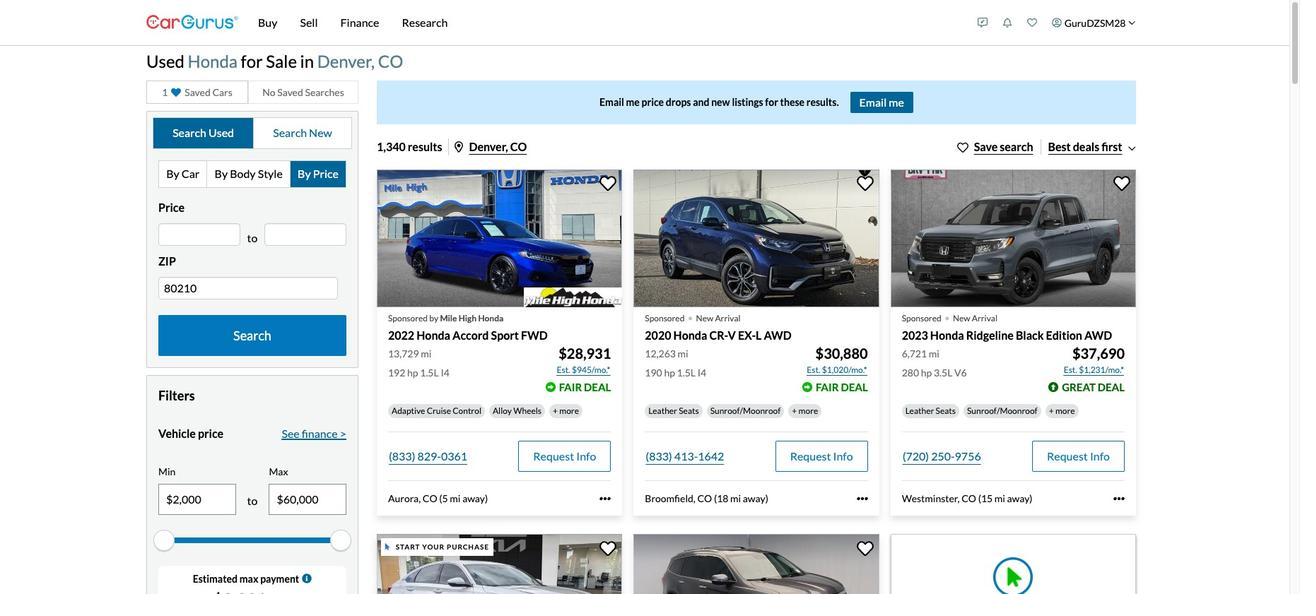 Task type: describe. For each thing, give the bounding box(es) containing it.
1 vertical spatial price
[[198, 427, 223, 440]]

new for $37,690
[[953, 313, 970, 324]]

away) for $37,690
[[1007, 493, 1033, 505]]

co for $30,880
[[697, 493, 712, 505]]

style
[[258, 167, 283, 181]]

car
[[182, 167, 200, 181]]

1 saved from the left
[[185, 86, 211, 98]]

$28,931
[[559, 345, 611, 362]]

in
[[300, 51, 314, 71]]

search for search new
[[273, 126, 307, 140]]

seats for $37,690
[[936, 406, 956, 417]]

these
[[780, 96, 805, 108]]

price inside tab
[[313, 167, 339, 181]]

1
[[162, 86, 168, 98]]

gurudzsm28 menu
[[971, 3, 1143, 42]]

email for email me price drops and new listings for these results.
[[600, 96, 624, 108]]

Enter maximum price number field
[[265, 223, 346, 246]]

est. $945/mo.* button
[[556, 364, 611, 378]]

adaptive cruise control
[[392, 406, 481, 417]]

leather for $30,880
[[649, 406, 677, 417]]

request info button for $28,931
[[518, 441, 611, 473]]

start your purchase link
[[377, 534, 625, 595]]

hp for $37,690
[[921, 367, 932, 379]]

fair for ·
[[816, 381, 839, 394]]

email me price drops and new listings for these results.
[[600, 96, 839, 108]]

1642
[[698, 450, 724, 463]]

192
[[388, 367, 405, 379]]

filters
[[158, 388, 195, 403]]

mile high honda image
[[524, 288, 622, 308]]

sponsored by mile high honda 2022 honda accord sport fwd
[[388, 313, 548, 342]]

more for $37,690
[[1056, 406, 1075, 417]]

me for email me price drops and new listings for these results.
[[626, 96, 640, 108]]

fwd
[[521, 329, 548, 342]]

honda inside sponsored · new arrival 2023 honda ridgeline black edition awd
[[930, 329, 964, 342]]

purchase
[[447, 543, 489, 551]]

buy
[[258, 16, 277, 29]]

body
[[230, 167, 256, 181]]

research
[[402, 16, 448, 29]]

3.5l
[[934, 367, 953, 379]]

1.5l for ·
[[677, 367, 696, 379]]

tab list for no saved searches
[[153, 117, 352, 149]]

me for email me
[[889, 95, 904, 109]]

menu bar containing buy
[[238, 0, 971, 45]]

black
[[1016, 329, 1044, 342]]

new inside tab
[[309, 126, 332, 140]]

by for by price
[[298, 167, 311, 181]]

search for search
[[233, 328, 271, 343]]

by
[[429, 313, 438, 324]]

see finance > link
[[282, 426, 346, 442]]

12,263
[[645, 348, 676, 360]]

search for search used
[[173, 126, 206, 140]]

away) for $30,880
[[743, 493, 768, 505]]

(833) 829-0361 button
[[388, 441, 468, 473]]

2020
[[645, 329, 671, 342]]

payment
[[260, 573, 299, 585]]

searches
[[305, 86, 344, 98]]

drops
[[666, 96, 691, 108]]

mi inside 6,721 mi 280 hp 3.5l v6
[[929, 348, 940, 360]]

by price tab
[[291, 161, 346, 187]]

by car tab
[[159, 161, 207, 187]]

honda inside sponsored · new arrival 2020 honda cr-v ex-l awd
[[673, 329, 707, 342]]

(720)
[[903, 450, 929, 463]]

aurora, co (5 mi away)
[[388, 493, 488, 505]]

wheels
[[513, 406, 542, 417]]

gurudzsm28 button
[[1045, 3, 1143, 42]]

1 horizontal spatial for
[[765, 96, 778, 108]]

results.
[[807, 96, 839, 108]]

sponsored for $28,931
[[388, 313, 428, 324]]

deal for $37,690
[[1098, 381, 1125, 394]]

cargurus logo homepage link image
[[146, 2, 238, 43]]

platinum white pearl 2020 honda accord 1.5t ex-l fwd sedan front-wheel drive continuously variable transmission image
[[377, 534, 622, 595]]

+ more for $30,880
[[792, 406, 818, 417]]

chevron down image
[[1128, 19, 1136, 26]]

more for $30,880
[[799, 406, 818, 417]]

save search
[[974, 140, 1033, 153]]

>
[[340, 427, 346, 440]]

+ for $30,880
[[792, 406, 797, 417]]

blue 2020 honda cr-v ex-l awd suv / crossover all-wheel drive continuously variable transmission image
[[634, 170, 879, 308]]

request info for $28,931
[[533, 450, 596, 463]]

(833) 413-1642
[[646, 450, 724, 463]]

arrival for $37,690
[[972, 313, 998, 324]]

i4 for ·
[[698, 367, 706, 379]]

denver, co
[[469, 140, 527, 153]]

cr-
[[709, 329, 728, 342]]

and
[[693, 96, 709, 108]]

+ more for $37,690
[[1049, 406, 1075, 417]]

Max text field
[[270, 485, 346, 514]]

open notifications image
[[1003, 18, 1013, 28]]

Price number field
[[158, 223, 240, 246]]

search used tab
[[153, 118, 254, 148]]

+ for $28,931
[[553, 406, 558, 417]]

edition
[[1046, 329, 1082, 342]]

request info button for $37,690
[[1032, 441, 1125, 473]]

see
[[282, 427, 300, 440]]

zip
[[158, 254, 176, 268]]

0 horizontal spatial price
[[158, 201, 185, 214]]

email for email me
[[859, 95, 887, 109]]

westminster, co (15 mi away)
[[902, 493, 1033, 505]]

results
[[408, 140, 442, 153]]

ellipsis h image for $30,880
[[857, 494, 868, 505]]

max
[[269, 466, 288, 478]]

(5
[[439, 493, 448, 505]]

listings
[[732, 96, 763, 108]]

aurora,
[[388, 493, 421, 505]]

$37,690
[[1072, 345, 1125, 362]]

sponsored · new arrival 2023 honda ridgeline black edition awd
[[902, 304, 1112, 342]]

cruise
[[427, 406, 451, 417]]

$1,020/mo.*
[[822, 365, 867, 376]]

away) for $28,931
[[463, 493, 488, 505]]

mi inside 12,263 mi 190 hp 1.5l i4
[[678, 348, 688, 360]]

finance
[[340, 16, 379, 29]]

estimated
[[193, 573, 238, 585]]

sponsored for $30,880
[[645, 313, 685, 324]]

mi inside 13,729 mi 192 hp 1.5l i4
[[421, 348, 432, 360]]

sponsored for $37,690
[[902, 313, 942, 324]]

$30,880 est. $1,020/mo.*
[[807, 345, 868, 376]]

great
[[1062, 381, 1096, 394]]

Min text field
[[159, 485, 235, 514]]

est. for $28,931
[[557, 365, 570, 376]]

high
[[459, 313, 477, 324]]

0 horizontal spatial for
[[241, 51, 263, 71]]

ellipsis h image
[[600, 494, 611, 505]]

start
[[396, 543, 420, 551]]

co down finance dropdown button
[[378, 51, 403, 71]]

saved cars image
[[1027, 18, 1037, 28]]

est. $1,231/mo.* button
[[1063, 364, 1125, 378]]

email me button
[[850, 92, 913, 113]]

honda up saved cars
[[188, 51, 238, 71]]

sunroof/moonroof for $30,880
[[710, 406, 781, 417]]

sale
[[266, 51, 297, 71]]

leather seats for $37,690
[[905, 406, 956, 417]]

co for $28,931
[[423, 493, 437, 505]]

denver, co button
[[454, 140, 527, 153]]

sponsored · new arrival 2020 honda cr-v ex-l awd
[[645, 304, 792, 342]]

westminster,
[[902, 493, 960, 505]]

search button
[[158, 315, 346, 356]]

deal for $28,931
[[584, 381, 611, 394]]

(833) 829-0361
[[389, 450, 467, 463]]

still night pearl 2022 honda accord sport fwd sedan front-wheel drive continuously variable transmission image
[[377, 170, 622, 308]]

v
[[728, 329, 736, 342]]

deal for $30,880
[[841, 381, 868, 394]]

by body style tab
[[207, 161, 291, 187]]



Task type: vqa. For each thing, say whether or not it's contained in the screenshot.
168,544 Mi 261 Hp 4L V6
no



Task type: locate. For each thing, give the bounding box(es) containing it.
i4 for mile high honda
[[441, 367, 450, 379]]

1 + more from the left
[[553, 406, 579, 417]]

heart image
[[171, 87, 181, 97]]

2 horizontal spatial by
[[298, 167, 311, 181]]

3 deal from the left
[[1098, 381, 1125, 394]]

1 horizontal spatial away)
[[743, 493, 768, 505]]

1 horizontal spatial awd
[[1085, 329, 1112, 342]]

2 deal from the left
[[841, 381, 868, 394]]

search used
[[173, 126, 234, 140]]

6,721 mi 280 hp 3.5l v6
[[902, 348, 967, 379]]

fair deal for ·
[[816, 381, 868, 394]]

1 horizontal spatial est.
[[807, 365, 821, 376]]

leather down 280
[[905, 406, 934, 417]]

add a car review image
[[978, 18, 988, 28]]

info for $30,880
[[833, 450, 853, 463]]

1 horizontal spatial (833)
[[646, 450, 672, 463]]

used inside "search used" tab
[[209, 126, 234, 140]]

leather for $37,690
[[905, 406, 934, 417]]

request info for $37,690
[[1047, 450, 1110, 463]]

1 request from the left
[[533, 450, 574, 463]]

2 saved from the left
[[277, 86, 303, 98]]

sponsored inside sponsored by mile high honda 2022 honda accord sport fwd
[[388, 313, 428, 324]]

2 horizontal spatial deal
[[1098, 381, 1125, 394]]

2 + from the left
[[792, 406, 797, 417]]

· for $30,880
[[688, 304, 693, 330]]

ridgeline
[[966, 329, 1014, 342]]

tab list containing search used
[[153, 117, 352, 149]]

(833) inside (833) 413-1642 button
[[646, 450, 672, 463]]

0 horizontal spatial i4
[[441, 367, 450, 379]]

1,340 results
[[377, 140, 442, 153]]

1 vertical spatial denver,
[[469, 140, 508, 153]]

price right vehicle
[[198, 427, 223, 440]]

3 info from the left
[[1090, 450, 1110, 463]]

saved cars
[[185, 86, 233, 98]]

1 horizontal spatial +
[[792, 406, 797, 417]]

2 hp from the left
[[664, 367, 675, 379]]

3 request from the left
[[1047, 450, 1088, 463]]

0 horizontal spatial by
[[166, 167, 179, 181]]

price left "drops" at the right of the page
[[642, 96, 664, 108]]

awd up $37,690
[[1085, 329, 1112, 342]]

hp inside 6,721 mi 280 hp 3.5l v6
[[921, 367, 932, 379]]

no
[[263, 86, 275, 98]]

used honda for sale in denver, co
[[146, 51, 403, 71]]

+ more down the great
[[1049, 406, 1075, 417]]

buy button
[[247, 0, 289, 45]]

· right 2023
[[944, 304, 950, 330]]

0 horizontal spatial fair deal
[[559, 381, 611, 394]]

no saved searches
[[263, 86, 344, 98]]

1 horizontal spatial more
[[799, 406, 818, 417]]

email left "drops" at the right of the page
[[600, 96, 624, 108]]

new
[[711, 96, 730, 108]]

me inside button
[[889, 95, 904, 109]]

2 horizontal spatial new
[[953, 313, 970, 324]]

for left these
[[765, 96, 778, 108]]

est. up the great
[[1064, 365, 1077, 376]]

1.5l for by
[[420, 367, 439, 379]]

2 ellipsis h image from the left
[[1114, 494, 1125, 505]]

+ for $37,690
[[1049, 406, 1054, 417]]

search up car
[[173, 126, 206, 140]]

0 horizontal spatial search
[[173, 126, 206, 140]]

min
[[158, 466, 176, 478]]

12,263 mi 190 hp 1.5l i4
[[645, 348, 706, 379]]

(833) 413-1642 button
[[645, 441, 725, 473]]

2 leather seats from the left
[[905, 406, 956, 417]]

control
[[453, 406, 481, 417]]

fair deal for mile high honda
[[559, 381, 611, 394]]

0 horizontal spatial saved
[[185, 86, 211, 98]]

search down "zip" "telephone field"
[[233, 328, 271, 343]]

0 vertical spatial for
[[241, 51, 263, 71]]

1 horizontal spatial sponsored
[[645, 313, 685, 324]]

0 horizontal spatial more
[[559, 406, 579, 417]]

by body style
[[215, 167, 283, 181]]

2 away) from the left
[[743, 493, 768, 505]]

0 horizontal spatial fair
[[559, 381, 582, 394]]

broomfield,
[[645, 493, 696, 505]]

1 horizontal spatial me
[[889, 95, 904, 109]]

0 vertical spatial price
[[313, 167, 339, 181]]

2023
[[902, 329, 928, 342]]

by left car
[[166, 167, 179, 181]]

1 to from the top
[[247, 231, 258, 244]]

est. $1,020/mo.* button
[[806, 364, 868, 378]]

1.5l inside 13,729 mi 192 hp 1.5l i4
[[420, 367, 439, 379]]

i4 right "190" on the bottom of page
[[698, 367, 706, 379]]

1 vertical spatial to
[[247, 494, 258, 507]]

0 vertical spatial to
[[247, 231, 258, 244]]

1 horizontal spatial sunroof/moonroof
[[967, 406, 1038, 417]]

by inside 'tab'
[[166, 167, 179, 181]]

fair for mile high honda
[[559, 381, 582, 394]]

modern steel metallic 2018 honda pilot elite awd suv / crossover all-wheel drive 9-speed automatic image
[[634, 534, 879, 595]]

2 arrival from the left
[[972, 313, 998, 324]]

0 vertical spatial price
[[642, 96, 664, 108]]

1 i4 from the left
[[441, 367, 450, 379]]

1 info from the left
[[576, 450, 596, 463]]

1 horizontal spatial saved
[[277, 86, 303, 98]]

1 + from the left
[[553, 406, 558, 417]]

gurudzsm28 menu item
[[1045, 3, 1143, 42]]

honda down by
[[417, 329, 450, 342]]

0 horizontal spatial request
[[533, 450, 574, 463]]

1 sunroof/moonroof from the left
[[710, 406, 781, 417]]

0 horizontal spatial awd
[[764, 329, 792, 342]]

+ more down the est. $1,020/mo.* button
[[792, 406, 818, 417]]

$37,690 est. $1,231/mo.*
[[1064, 345, 1125, 376]]

2 awd from the left
[[1085, 329, 1112, 342]]

mouse pointer image
[[386, 544, 390, 551]]

+ more
[[553, 406, 579, 417], [792, 406, 818, 417], [1049, 406, 1075, 417]]

1 hp from the left
[[407, 367, 418, 379]]

1 horizontal spatial used
[[209, 126, 234, 140]]

leather seats for $30,880
[[649, 406, 699, 417]]

fair deal down est. $945/mo.* button
[[559, 381, 611, 394]]

0 horizontal spatial request info
[[533, 450, 596, 463]]

arrival up ridgeline on the bottom right
[[972, 313, 998, 324]]

0 horizontal spatial info
[[576, 450, 596, 463]]

est. inside $28,931 est. $945/mo.*
[[557, 365, 570, 376]]

request
[[533, 450, 574, 463], [790, 450, 831, 463], [1047, 450, 1088, 463]]

0 horizontal spatial denver,
[[317, 51, 375, 71]]

1 horizontal spatial seats
[[936, 406, 956, 417]]

deal down the "$1,020/mo.*" on the bottom
[[841, 381, 868, 394]]

saved right no at the left top of page
[[277, 86, 303, 98]]

co left (5
[[423, 493, 437, 505]]

sport
[[491, 329, 519, 342]]

2 request info button from the left
[[775, 441, 868, 473]]

3 hp from the left
[[921, 367, 932, 379]]

co for $37,690
[[962, 493, 976, 505]]

tab list containing by car
[[158, 160, 346, 188]]

2 horizontal spatial away)
[[1007, 493, 1033, 505]]

by left body
[[215, 167, 228, 181]]

email inside button
[[859, 95, 887, 109]]

3 more from the left
[[1056, 406, 1075, 417]]

1 horizontal spatial new
[[696, 313, 714, 324]]

(833) inside button
[[389, 450, 415, 463]]

arrival inside sponsored · new arrival 2020 honda cr-v ex-l awd
[[715, 313, 741, 324]]

0 horizontal spatial arrival
[[715, 313, 741, 324]]

by car
[[166, 167, 200, 181]]

mi right 13,729 on the bottom left of page
[[421, 348, 432, 360]]

fair
[[559, 381, 582, 394], [816, 381, 839, 394]]

for left sale
[[241, 51, 263, 71]]

ex-
[[738, 329, 756, 342]]

awd right l
[[764, 329, 792, 342]]

used up 1 on the left of page
[[146, 51, 184, 71]]

sponsored inside sponsored · new arrival 2020 honda cr-v ex-l awd
[[645, 313, 685, 324]]

seats up 413-
[[679, 406, 699, 417]]

new inside sponsored · new arrival 2020 honda cr-v ex-l awd
[[696, 313, 714, 324]]

arrival
[[715, 313, 741, 324], [972, 313, 998, 324]]

2 fair from the left
[[816, 381, 839, 394]]

mile
[[440, 313, 457, 324]]

2 horizontal spatial request
[[1047, 450, 1088, 463]]

0 horizontal spatial + more
[[553, 406, 579, 417]]

2 sunroof/moonroof from the left
[[967, 406, 1038, 417]]

more down the great
[[1056, 406, 1075, 417]]

· inside sponsored · new arrival 2020 honda cr-v ex-l awd
[[688, 304, 693, 330]]

deal down the $945/mo.*
[[584, 381, 611, 394]]

1 vertical spatial for
[[765, 96, 778, 108]]

1 arrival from the left
[[715, 313, 741, 324]]

2 horizontal spatial +
[[1049, 406, 1054, 417]]

fair down est. $945/mo.* button
[[559, 381, 582, 394]]

info for $37,690
[[1090, 450, 1110, 463]]

est. inside the $37,690 est. $1,231/mo.*
[[1064, 365, 1077, 376]]

sunroof/moonroof
[[710, 406, 781, 417], [967, 406, 1038, 417]]

(833) for ·
[[646, 450, 672, 463]]

hp for $28,931
[[407, 367, 418, 379]]

0 horizontal spatial sponsored
[[388, 313, 428, 324]]

(720) 250-9756 button
[[902, 441, 982, 473]]

awd inside sponsored · new arrival 2020 honda cr-v ex-l awd
[[764, 329, 792, 342]]

est. down $28,931
[[557, 365, 570, 376]]

2 horizontal spatial more
[[1056, 406, 1075, 417]]

3 sponsored from the left
[[902, 313, 942, 324]]

mi right 6,721
[[929, 348, 940, 360]]

price down by car 'tab'
[[158, 201, 185, 214]]

2 horizontal spatial search
[[273, 126, 307, 140]]

co left (15
[[962, 493, 976, 505]]

tab list
[[153, 117, 352, 149], [158, 160, 346, 188]]

1 deal from the left
[[584, 381, 611, 394]]

mi right '(18'
[[730, 493, 741, 505]]

1 horizontal spatial + more
[[792, 406, 818, 417]]

2 est. from the left
[[807, 365, 821, 376]]

1 fair deal from the left
[[559, 381, 611, 394]]

250-
[[931, 450, 955, 463]]

v6
[[955, 367, 967, 379]]

request info button for $30,880
[[775, 441, 868, 473]]

email
[[859, 95, 887, 109], [600, 96, 624, 108]]

tab list for search new
[[158, 160, 346, 188]]

2 + more from the left
[[792, 406, 818, 417]]

hp right 192 at the bottom left of the page
[[407, 367, 418, 379]]

see finance >
[[282, 427, 346, 440]]

est.
[[557, 365, 570, 376], [807, 365, 821, 376], [1064, 365, 1077, 376]]

to up "zip" "telephone field"
[[247, 231, 258, 244]]

denver, up searches
[[317, 51, 375, 71]]

hp right 280
[[921, 367, 932, 379]]

1 est. from the left
[[557, 365, 570, 376]]

leather seats down "190" on the bottom of page
[[649, 406, 699, 417]]

new for $30,880
[[696, 313, 714, 324]]

0 horizontal spatial 1.5l
[[420, 367, 439, 379]]

seats down 3.5l
[[936, 406, 956, 417]]

seats
[[679, 406, 699, 417], [936, 406, 956, 417]]

1 horizontal spatial request
[[790, 450, 831, 463]]

$30,880
[[816, 345, 868, 362]]

2 leather from the left
[[905, 406, 934, 417]]

l
[[756, 329, 762, 342]]

9756
[[955, 450, 981, 463]]

(833)
[[389, 450, 415, 463], [646, 450, 672, 463]]

3 + from the left
[[1049, 406, 1054, 417]]

· inside sponsored · new arrival 2023 honda ridgeline black edition awd
[[944, 304, 950, 330]]

1 more from the left
[[559, 406, 579, 417]]

sunroof/moonroof for $37,690
[[967, 406, 1038, 417]]

price
[[642, 96, 664, 108], [198, 427, 223, 440]]

2 to from the top
[[247, 494, 258, 507]]

0 horizontal spatial me
[[626, 96, 640, 108]]

0 horizontal spatial ·
[[688, 304, 693, 330]]

(833) left 413-
[[646, 450, 672, 463]]

away) right '(18'
[[743, 493, 768, 505]]

1 horizontal spatial email
[[859, 95, 887, 109]]

hp right "190" on the bottom of page
[[664, 367, 675, 379]]

by
[[166, 167, 179, 181], [215, 167, 228, 181], [298, 167, 311, 181]]

(720) 250-9756
[[903, 450, 981, 463]]

1 horizontal spatial by
[[215, 167, 228, 181]]

deal
[[584, 381, 611, 394], [841, 381, 868, 394], [1098, 381, 1125, 394]]

1 awd from the left
[[764, 329, 792, 342]]

1.5l inside 12,263 mi 190 hp 1.5l i4
[[677, 367, 696, 379]]

request for $28,931
[[533, 450, 574, 463]]

13,729
[[388, 348, 419, 360]]

1 horizontal spatial i4
[[698, 367, 706, 379]]

seats for $30,880
[[679, 406, 699, 417]]

0 horizontal spatial +
[[553, 406, 558, 417]]

1 horizontal spatial ·
[[944, 304, 950, 330]]

2 by from the left
[[215, 167, 228, 181]]

· left 'cr-'
[[688, 304, 693, 330]]

0 horizontal spatial sunroof/moonroof
[[710, 406, 781, 417]]

leather seats down 3.5l
[[905, 406, 956, 417]]

away) right (5
[[463, 493, 488, 505]]

1 · from the left
[[688, 304, 693, 330]]

1 vertical spatial used
[[209, 126, 234, 140]]

leather down "190" on the bottom of page
[[649, 406, 677, 417]]

more
[[559, 406, 579, 417], [799, 406, 818, 417], [1056, 406, 1075, 417]]

1 horizontal spatial deal
[[841, 381, 868, 394]]

est. left the "$1,020/mo.*" on the bottom
[[807, 365, 821, 376]]

new down searches
[[309, 126, 332, 140]]

0361
[[441, 450, 467, 463]]

0 horizontal spatial est.
[[557, 365, 570, 376]]

2 more from the left
[[799, 406, 818, 417]]

search
[[1000, 140, 1033, 153]]

1 horizontal spatial fair deal
[[816, 381, 868, 394]]

ZIP telephone field
[[158, 277, 338, 300]]

1 horizontal spatial request info
[[790, 450, 853, 463]]

est. inside $30,880 est. $1,020/mo.*
[[807, 365, 821, 376]]

new inside sponsored · new arrival 2023 honda ridgeline black edition awd
[[953, 313, 970, 324]]

i4 up cruise
[[441, 367, 450, 379]]

gurudzsm28
[[1065, 17, 1126, 29]]

+
[[553, 406, 558, 417], [792, 406, 797, 417], [1049, 406, 1054, 417]]

2 horizontal spatial request info button
[[1032, 441, 1125, 473]]

1 by from the left
[[166, 167, 179, 181]]

mi right (15
[[995, 493, 1005, 505]]

·
[[688, 304, 693, 330], [944, 304, 950, 330]]

2 1.5l from the left
[[677, 367, 696, 379]]

arrival inside sponsored · new arrival 2023 honda ridgeline black edition awd
[[972, 313, 998, 324]]

honda left 'cr-'
[[673, 329, 707, 342]]

ellipsis h image for $37,690
[[1114, 494, 1125, 505]]

2 horizontal spatial + more
[[1049, 406, 1075, 417]]

hp inside 13,729 mi 192 hp 1.5l i4
[[407, 367, 418, 379]]

menu bar
[[238, 0, 971, 45]]

for
[[241, 51, 263, 71], [765, 96, 778, 108]]

1 horizontal spatial hp
[[664, 367, 675, 379]]

6,721
[[902, 348, 927, 360]]

0 vertical spatial used
[[146, 51, 184, 71]]

1 horizontal spatial info
[[833, 450, 853, 463]]

to
[[247, 231, 258, 244], [247, 494, 258, 507]]

search new tab
[[254, 118, 351, 148]]

vehicle price
[[158, 427, 223, 440]]

honda up 6,721 mi 280 hp 3.5l v6
[[930, 329, 964, 342]]

fair down the est. $1,020/mo.* button
[[816, 381, 839, 394]]

email me
[[859, 95, 904, 109]]

1 (833) from the left
[[389, 450, 415, 463]]

sonic gray pearl 2023 honda ridgeline black edition awd pickup truck all-wheel drive automatic image
[[891, 170, 1136, 308]]

1 horizontal spatial 1.5l
[[677, 367, 696, 379]]

broomfield, co (18 mi away)
[[645, 493, 768, 505]]

0 horizontal spatial used
[[146, 51, 184, 71]]

info circle image
[[302, 574, 312, 584]]

(833) for by
[[389, 450, 415, 463]]

away) right (15
[[1007, 493, 1033, 505]]

1 fair from the left
[[559, 381, 582, 394]]

0 horizontal spatial leather seats
[[649, 406, 699, 417]]

est. for $30,880
[[807, 365, 821, 376]]

+ more for $28,931
[[553, 406, 579, 417]]

2 · from the left
[[944, 304, 950, 330]]

2022
[[388, 329, 414, 342]]

1 away) from the left
[[463, 493, 488, 505]]

1,340
[[377, 140, 406, 153]]

3 est. from the left
[[1064, 365, 1077, 376]]

0 horizontal spatial (833)
[[389, 450, 415, 463]]

user icon image
[[1052, 18, 1062, 28]]

1 horizontal spatial fair
[[816, 381, 839, 394]]

request info for $30,880
[[790, 450, 853, 463]]

190
[[645, 367, 662, 379]]

by right style
[[298, 167, 311, 181]]

more for $28,931
[[559, 406, 579, 417]]

awd inside sponsored · new arrival 2023 honda ridgeline black edition awd
[[1085, 329, 1112, 342]]

used down cars
[[209, 126, 234, 140]]

1 request info button from the left
[[518, 441, 611, 473]]

co left '(18'
[[697, 493, 712, 505]]

info for $28,931
[[576, 450, 596, 463]]

hp inside 12,263 mi 190 hp 1.5l i4
[[664, 367, 675, 379]]

to left max text field
[[247, 494, 258, 507]]

search inside button
[[233, 328, 271, 343]]

map marker alt image
[[454, 141, 463, 153]]

i4 inside 13,729 mi 192 hp 1.5l i4
[[441, 367, 450, 379]]

2 horizontal spatial request info
[[1047, 450, 1110, 463]]

by for by car
[[166, 167, 179, 181]]

deal down $1,231/mo.*
[[1098, 381, 1125, 394]]

saved right heart image
[[185, 86, 211, 98]]

hp
[[407, 367, 418, 379], [664, 367, 675, 379], [921, 367, 932, 379]]

0 horizontal spatial hp
[[407, 367, 418, 379]]

(833) left the 829- on the left of the page
[[389, 450, 415, 463]]

0 horizontal spatial email
[[600, 96, 624, 108]]

3 by from the left
[[298, 167, 311, 181]]

search down no saved searches at the top
[[273, 126, 307, 140]]

by for by body style
[[215, 167, 228, 181]]

1 vertical spatial price
[[158, 201, 185, 214]]

great deal
[[1062, 381, 1125, 394]]

2 (833) from the left
[[646, 450, 672, 463]]

finance
[[302, 427, 338, 440]]

arrival for $30,880
[[715, 313, 741, 324]]

1 1.5l from the left
[[420, 367, 439, 379]]

fair deal down the "$1,020/mo.*" on the bottom
[[816, 381, 868, 394]]

1 horizontal spatial leather
[[905, 406, 934, 417]]

1 horizontal spatial ellipsis h image
[[1114, 494, 1125, 505]]

0 horizontal spatial new
[[309, 126, 332, 140]]

request for $37,690
[[1047, 450, 1088, 463]]

1 leather from the left
[[649, 406, 677, 417]]

new up 'cr-'
[[696, 313, 714, 324]]

1.5l right "190" on the bottom of page
[[677, 367, 696, 379]]

1 leather seats from the left
[[649, 406, 699, 417]]

mi right (5
[[450, 493, 461, 505]]

0 horizontal spatial ellipsis h image
[[857, 494, 868, 505]]

0 vertical spatial denver,
[[317, 51, 375, 71]]

3 request info from the left
[[1047, 450, 1110, 463]]

0 horizontal spatial away)
[[463, 493, 488, 505]]

3 away) from the left
[[1007, 493, 1033, 505]]

0 vertical spatial tab list
[[153, 117, 352, 149]]

2 info from the left
[[833, 450, 853, 463]]

info
[[576, 450, 596, 463], [833, 450, 853, 463], [1090, 450, 1110, 463]]

1 horizontal spatial arrival
[[972, 313, 998, 324]]

3 + more from the left
[[1049, 406, 1075, 417]]

2 sponsored from the left
[[645, 313, 685, 324]]

vehicle
[[158, 427, 196, 440]]

save search button
[[957, 138, 1033, 155]]

accord
[[453, 329, 489, 342]]

2 seats from the left
[[936, 406, 956, 417]]

0 horizontal spatial price
[[198, 427, 223, 440]]

· for $37,690
[[944, 304, 950, 330]]

2 horizontal spatial info
[[1090, 450, 1110, 463]]

1 ellipsis h image from the left
[[857, 494, 868, 505]]

1 sponsored from the left
[[388, 313, 428, 324]]

more right wheels
[[559, 406, 579, 417]]

1 vertical spatial tab list
[[158, 160, 346, 188]]

co right the map marker alt icon
[[510, 140, 527, 153]]

1 horizontal spatial leather seats
[[905, 406, 956, 417]]

denver,
[[317, 51, 375, 71], [469, 140, 508, 153]]

sponsored inside sponsored · new arrival 2023 honda ridgeline black edition awd
[[902, 313, 942, 324]]

denver, right the map marker alt icon
[[469, 140, 508, 153]]

0 horizontal spatial seats
[[679, 406, 699, 417]]

1 seats from the left
[[679, 406, 699, 417]]

price down the search new tab
[[313, 167, 339, 181]]

email right results.
[[859, 95, 887, 109]]

request for $30,880
[[790, 450, 831, 463]]

arrival up the "v"
[[715, 313, 741, 324]]

sunroof/moonroof up 1642
[[710, 406, 781, 417]]

adaptive
[[392, 406, 425, 417]]

2 horizontal spatial sponsored
[[902, 313, 942, 324]]

3 request info button from the left
[[1032, 441, 1125, 473]]

sponsored up 2023
[[902, 313, 942, 324]]

sunroof/moonroof up 9756
[[967, 406, 1038, 417]]

2 horizontal spatial est.
[[1064, 365, 1077, 376]]

more down the est. $1,020/mo.* button
[[799, 406, 818, 417]]

2 horizontal spatial hp
[[921, 367, 932, 379]]

1 request info from the left
[[533, 450, 596, 463]]

new up ridgeline on the bottom right
[[953, 313, 970, 324]]

hp for $30,880
[[664, 367, 675, 379]]

2 fair deal from the left
[[816, 381, 868, 394]]

1 horizontal spatial search
[[233, 328, 271, 343]]

est. for $37,690
[[1064, 365, 1077, 376]]

2 request from the left
[[790, 450, 831, 463]]

i4 inside 12,263 mi 190 hp 1.5l i4
[[698, 367, 706, 379]]

2 i4 from the left
[[698, 367, 706, 379]]

13,729 mi 192 hp 1.5l i4
[[388, 348, 450, 379]]

mi right 12,263
[[678, 348, 688, 360]]

sponsored up 2022
[[388, 313, 428, 324]]

ellipsis h image
[[857, 494, 868, 505], [1114, 494, 1125, 505]]

2 request info from the left
[[790, 450, 853, 463]]

sponsored up 2020
[[645, 313, 685, 324]]

1 horizontal spatial denver,
[[469, 140, 508, 153]]

$945/mo.*
[[572, 365, 610, 376]]

0 horizontal spatial request info button
[[518, 441, 611, 473]]

1 horizontal spatial price
[[313, 167, 339, 181]]

1 horizontal spatial price
[[642, 96, 664, 108]]

estimated max payment
[[193, 573, 299, 585]]

1.5l right 192 at the bottom left of the page
[[420, 367, 439, 379]]

request info
[[533, 450, 596, 463], [790, 450, 853, 463], [1047, 450, 1110, 463]]

0 horizontal spatial deal
[[584, 381, 611, 394]]

alloy
[[493, 406, 512, 417]]

1 horizontal spatial request info button
[[775, 441, 868, 473]]

honda up sport
[[478, 313, 504, 324]]

+ more right wheels
[[553, 406, 579, 417]]



